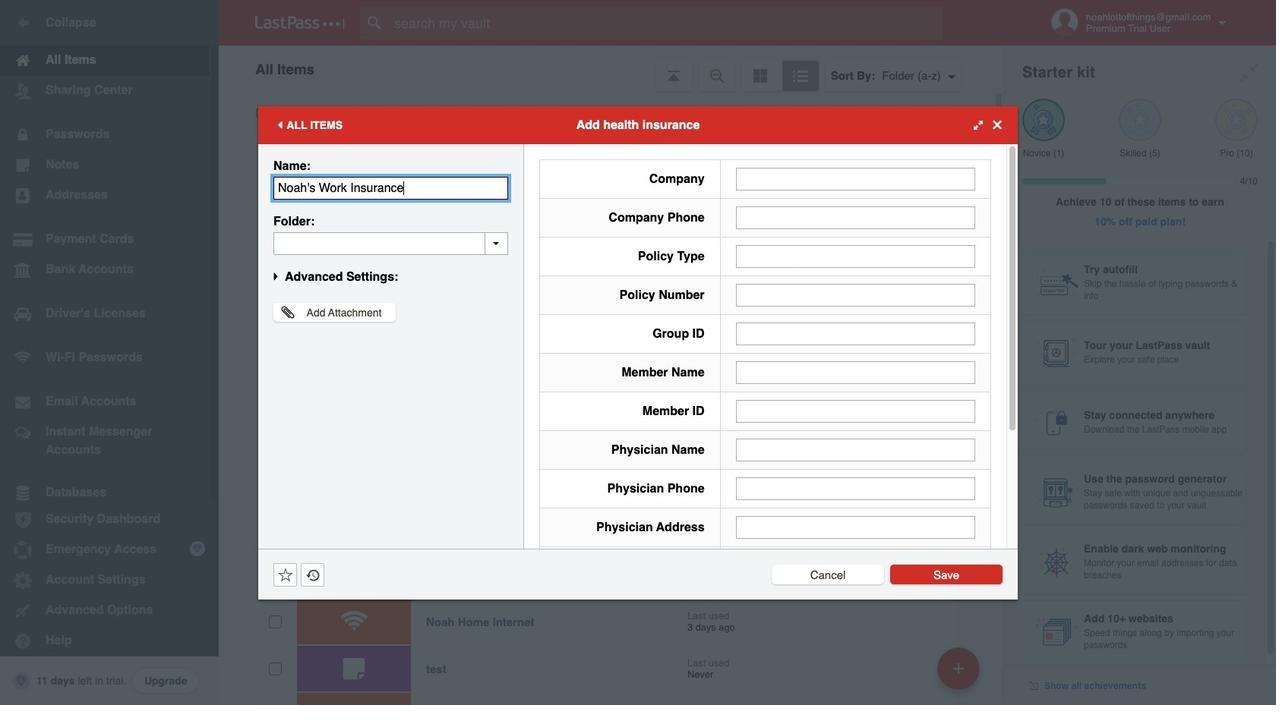 Task type: describe. For each thing, give the bounding box(es) containing it.
vault options navigation
[[219, 46, 1004, 91]]

lastpass image
[[255, 16, 345, 30]]



Task type: locate. For each thing, give the bounding box(es) containing it.
search my vault text field
[[360, 6, 967, 40]]

new item navigation
[[932, 644, 989, 706]]

None text field
[[736, 206, 976, 229], [274, 232, 508, 255], [736, 245, 976, 268], [736, 323, 976, 345], [736, 400, 976, 423], [736, 206, 976, 229], [274, 232, 508, 255], [736, 245, 976, 268], [736, 323, 976, 345], [736, 400, 976, 423]]

Search search field
[[360, 6, 967, 40]]

dialog
[[258, 106, 1018, 696]]

new item image
[[953, 664, 964, 674]]

None text field
[[736, 168, 976, 190], [274, 177, 508, 199], [736, 284, 976, 307], [736, 361, 976, 384], [736, 439, 976, 462], [736, 477, 976, 500], [736, 516, 976, 539], [736, 168, 976, 190], [274, 177, 508, 199], [736, 284, 976, 307], [736, 361, 976, 384], [736, 439, 976, 462], [736, 477, 976, 500], [736, 516, 976, 539]]

main navigation navigation
[[0, 0, 219, 706]]



